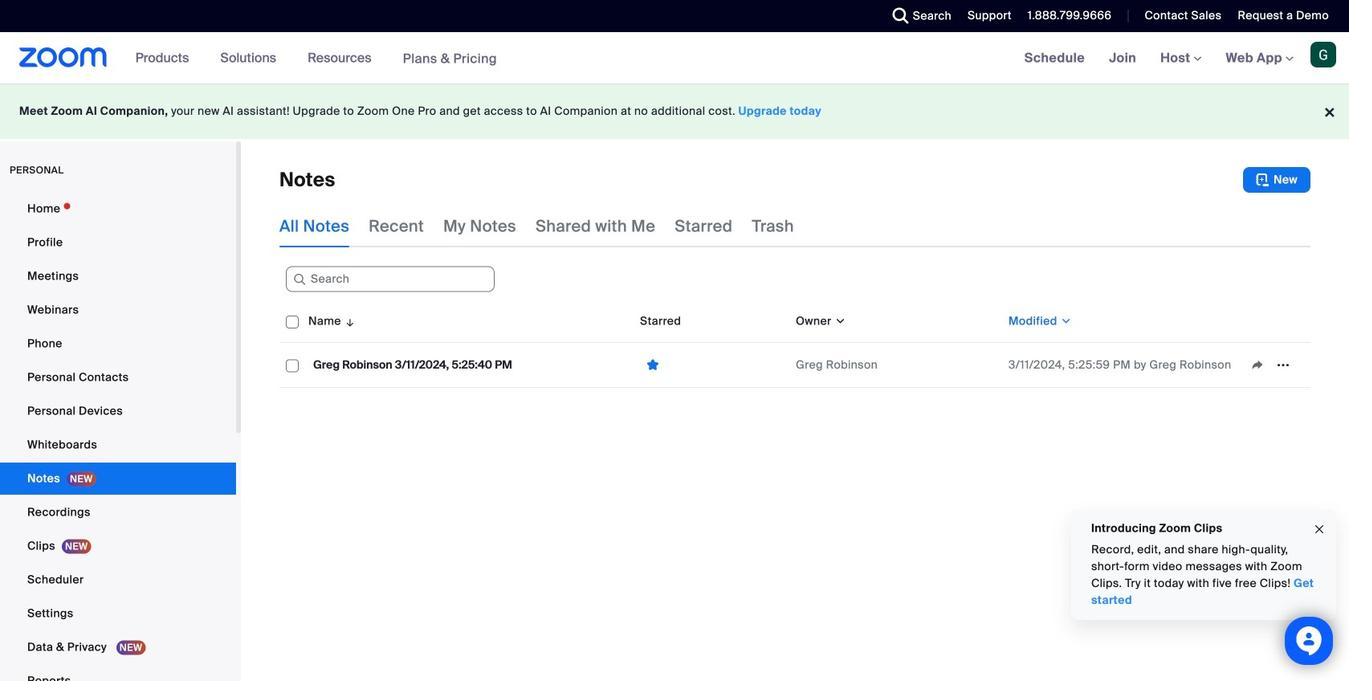 Task type: describe. For each thing, give the bounding box(es) containing it.
meetings navigation
[[1013, 32, 1349, 85]]

zoom logo image
[[19, 47, 107, 67]]

Search text field
[[286, 266, 495, 292]]

profile picture image
[[1311, 42, 1336, 67]]

down image
[[832, 313, 846, 329]]

arrow down image
[[341, 312, 356, 331]]

personal menu menu
[[0, 193, 236, 681]]



Task type: vqa. For each thing, say whether or not it's contained in the screenshot.
search contacts input TEXT BOX
no



Task type: locate. For each thing, give the bounding box(es) containing it.
greg robinson 3/11/2024, 5:25:40 pm starred image
[[640, 357, 666, 373]]

tabs of all notes page tab list
[[279, 206, 794, 247]]

application
[[279, 300, 1311, 388]]

banner
[[0, 32, 1349, 85]]

close image
[[1313, 520, 1326, 539]]

product information navigation
[[123, 32, 509, 85]]

footer
[[0, 84, 1349, 139]]



